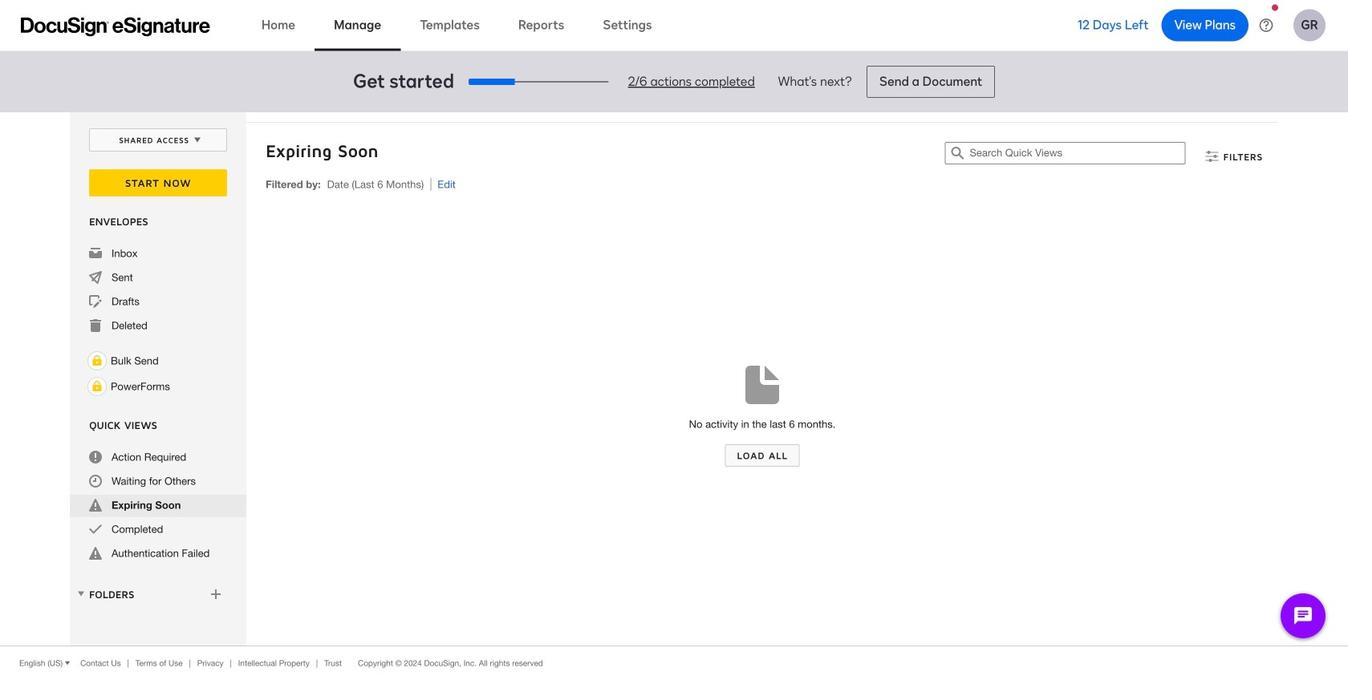 Task type: vqa. For each thing, say whether or not it's contained in the screenshot.
Remove Cool From Favorites icon
no



Task type: locate. For each thing, give the bounding box(es) containing it.
secondary navigation region
[[70, 112, 1282, 646]]

trash image
[[89, 319, 102, 332]]

sent image
[[89, 271, 102, 284]]

alert image
[[89, 499, 102, 512], [89, 547, 102, 560]]

lock image
[[87, 351, 107, 371], [87, 377, 107, 396]]

1 lock image from the top
[[87, 351, 107, 371]]

alert image up completed icon
[[89, 499, 102, 512]]

0 vertical spatial alert image
[[89, 499, 102, 512]]

1 vertical spatial alert image
[[89, 547, 102, 560]]

alert image down completed icon
[[89, 547, 102, 560]]

2 alert image from the top
[[89, 547, 102, 560]]

0 vertical spatial lock image
[[87, 351, 107, 371]]

1 vertical spatial lock image
[[87, 377, 107, 396]]

action required image
[[89, 451, 102, 464]]

1 alert image from the top
[[89, 499, 102, 512]]

clock image
[[89, 475, 102, 488]]



Task type: describe. For each thing, give the bounding box(es) containing it.
more info region
[[0, 646, 1348, 681]]

docusign esignature image
[[21, 17, 210, 37]]

Search Quick Views text field
[[970, 143, 1185, 164]]

completed image
[[89, 523, 102, 536]]

2 lock image from the top
[[87, 377, 107, 396]]

view folders image
[[75, 588, 87, 601]]

draft image
[[89, 295, 102, 308]]

inbox image
[[89, 247, 102, 260]]



